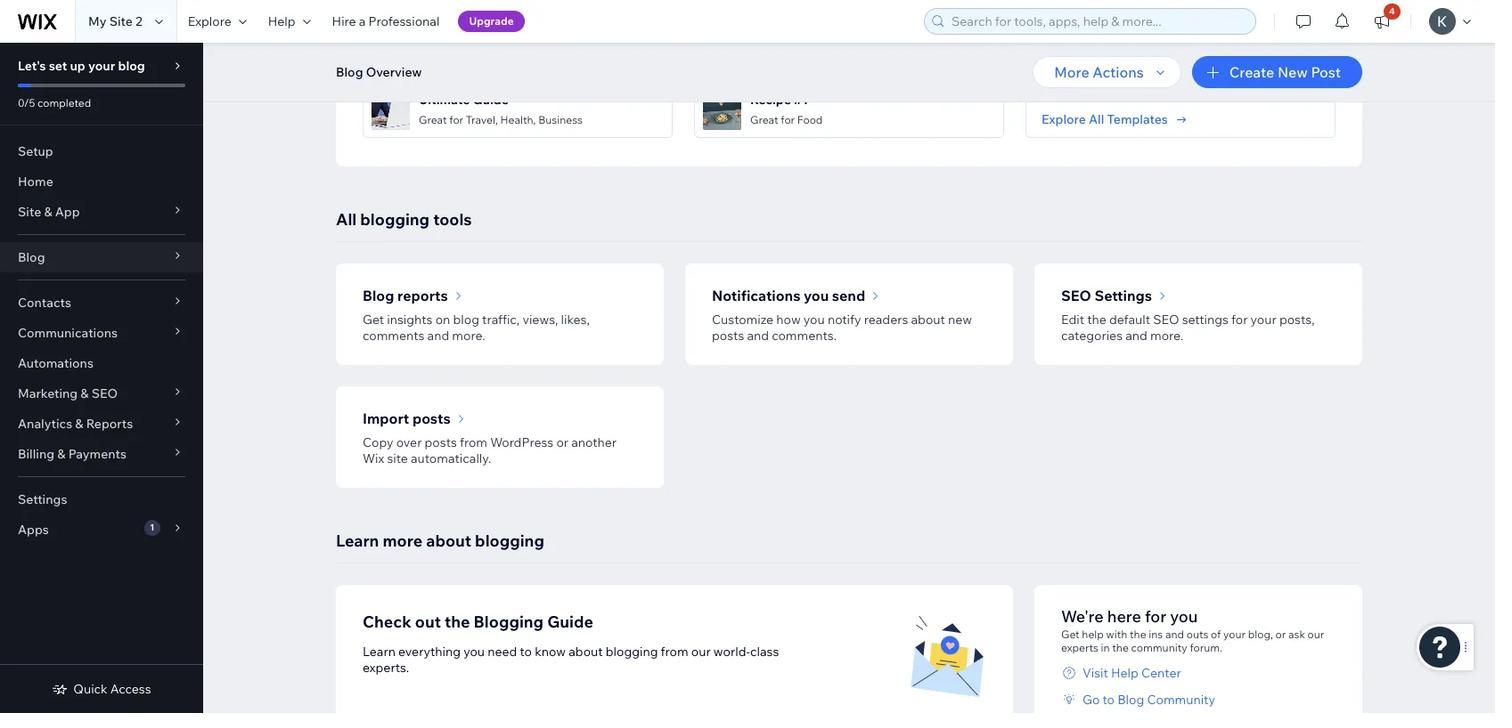 Task type: describe. For each thing, give the bounding box(es) containing it.
blog for blog reports
[[363, 287, 394, 305]]

setup
[[18, 143, 53, 160]]

1 horizontal spatial blogging
[[475, 531, 544, 552]]

my site 2
[[88, 13, 142, 29]]

setup link
[[0, 136, 203, 167]]

another
[[571, 435, 617, 451]]

tools
[[433, 209, 472, 230]]

and inside get insights on blog traffic, views, likes, comments and more.
[[427, 328, 449, 344]]

and inside edit the default seo settings for your posts, categories and more.
[[1126, 328, 1148, 344]]

blog overview button
[[327, 59, 431, 86]]

billing
[[18, 447, 54, 463]]

to inside learn everything you need to know about blogging from our world-class experts.
[[520, 644, 532, 660]]

out
[[415, 612, 441, 633]]

0 horizontal spatial blogging
[[360, 209, 430, 230]]

hire a professional
[[332, 13, 440, 29]]

communications button
[[0, 318, 203, 348]]

go to blog community
[[1083, 693, 1216, 709]]

great for travel, business
[[1082, 36, 1208, 49]]

customize
[[712, 312, 774, 328]]

a
[[359, 13, 366, 29]]

over
[[396, 435, 422, 451]]

from inside learn everything you need to know about blogging from our world-class experts.
[[661, 644, 689, 660]]

about inside customize how you notify readers about new posts and comments.
[[911, 312, 945, 328]]

our inside we're here for you get help with the ins and outs of your blog, or ask our experts in the community forum.
[[1308, 628, 1325, 642]]

fashion
[[885, 36, 924, 49]]

quick
[[73, 682, 108, 698]]

explore for explore
[[188, 13, 231, 29]]

your inside sidebar element
[[88, 58, 115, 74]]

categories
[[1061, 328, 1123, 344]]

more actions
[[1055, 63, 1144, 81]]

0 vertical spatial health,
[[797, 36, 833, 49]]

hire a professional link
[[321, 0, 450, 43]]

we're here for you get help with the ins and outs of your blog, or ask our experts in the community forum.
[[1061, 607, 1325, 655]]

0 vertical spatial seo
[[1061, 287, 1092, 305]]

1 vertical spatial posts
[[413, 410, 451, 428]]

categories
[[481, 36, 536, 49]]

for inside we're here for you get help with the ins and outs of your blog, or ask our experts in the community forum.
[[1145, 607, 1167, 627]]

you inside we're here for you get help with the ins and outs of your blog, or ask our experts in the community forum.
[[1170, 607, 1198, 627]]

notifications you send
[[712, 287, 866, 305]]

ultimate
[[419, 91, 470, 107]]

posts inside the copy over posts from wordpress or another wix site automatically.
[[425, 435, 457, 451]]

great for great for all categories
[[419, 36, 447, 49]]

professional
[[369, 13, 440, 29]]

analytics & reports
[[18, 416, 133, 432]]

up
[[70, 58, 85, 74]]

world-
[[714, 644, 750, 660]]

hire
[[332, 13, 356, 29]]

and inside customize how you notify readers about new posts and comments.
[[747, 328, 769, 344]]

great for all categories
[[419, 36, 536, 49]]

& for site
[[44, 204, 52, 220]]

app
[[55, 204, 80, 220]]

4 button
[[1363, 0, 1402, 43]]

notify
[[828, 312, 861, 328]]

you inside customize how you notify readers about new posts and comments.
[[804, 312, 825, 328]]

blog button
[[0, 242, 203, 273]]

learn for learn more about blogging
[[336, 531, 379, 552]]

seo inside edit the default seo settings for your posts, categories and more.
[[1153, 312, 1180, 328]]

settings
[[1182, 312, 1229, 328]]

the inside edit the default seo settings for your posts, categories and more.
[[1087, 312, 1107, 328]]

sidebar element
[[0, 43, 203, 714]]

let's
[[18, 58, 46, 74]]

seo settings
[[1061, 287, 1152, 305]]

analytics & reports button
[[0, 409, 203, 439]]

travel, inside ultimate guide great for travel, health, business
[[466, 113, 498, 126]]

of
[[1211, 628, 1221, 642]]

& for analytics
[[75, 416, 83, 432]]

blog for blog overview
[[336, 64, 363, 80]]

1 vertical spatial to
[[1103, 693, 1115, 709]]

our inside learn everything you need to know about blogging from our world-class experts.
[[691, 644, 711, 660]]

contacts
[[18, 295, 71, 311]]

readers
[[864, 312, 909, 328]]

comments.
[[772, 328, 837, 344]]

4
[[1389, 5, 1395, 17]]

great for great for travel, business
[[1082, 36, 1110, 49]]

2
[[136, 13, 142, 29]]

on
[[436, 312, 450, 328]]

food
[[797, 113, 823, 126]]

& for billing
[[57, 447, 66, 463]]

settings link
[[0, 485, 203, 515]]

blog inside get insights on blog traffic, views, likes, comments and more.
[[453, 312, 479, 328]]

1 horizontal spatial guide
[[547, 612, 594, 633]]

with
[[1107, 628, 1128, 642]]

blog overview
[[336, 64, 422, 80]]

settings inside "settings" link
[[18, 492, 67, 508]]

automations
[[18, 356, 94, 372]]

create new post button
[[1192, 56, 1363, 88]]

overview
[[366, 64, 422, 80]]

explore all templates
[[1042, 111, 1168, 127]]

my
[[88, 13, 107, 29]]

0 horizontal spatial about
[[426, 531, 472, 552]]

new
[[948, 312, 972, 328]]

billing & payments
[[18, 447, 127, 463]]

& for marketing
[[80, 386, 89, 402]]

blog inside sidebar element
[[118, 58, 145, 74]]

community
[[1147, 693, 1216, 709]]

marketing & seo button
[[0, 379, 203, 409]]

great inside ultimate guide great for travel, health, business
[[419, 113, 447, 126]]

communications
[[18, 325, 118, 341]]

in
[[1101, 642, 1110, 655]]

site & app button
[[0, 197, 203, 227]]

explore for explore all templates
[[1042, 111, 1086, 127]]

create new post
[[1230, 63, 1341, 81]]

likes,
[[561, 312, 590, 328]]

more
[[383, 531, 423, 552]]

0/5 completed
[[18, 96, 91, 110]]

new
[[1278, 63, 1308, 81]]

#1
[[794, 91, 809, 107]]

or inside the copy over posts from wordpress or another wix site automatically.
[[556, 435, 569, 451]]

wordpress
[[490, 435, 554, 451]]

1 horizontal spatial business
[[1164, 36, 1208, 49]]

marketing
[[18, 386, 78, 402]]

reports
[[86, 416, 133, 432]]

marketing & seo
[[18, 386, 118, 402]]

edit the default seo settings for your posts, categories and more.
[[1061, 312, 1315, 344]]



Task type: vqa. For each thing, say whether or not it's contained in the screenshot.
Choose a condition field
no



Task type: locate. For each thing, give the bounding box(es) containing it.
0 horizontal spatial our
[[691, 644, 711, 660]]

0 horizontal spatial guide
[[473, 91, 509, 107]]

outs
[[1187, 628, 1209, 642]]

posts up over
[[413, 410, 451, 428]]

1 vertical spatial or
[[1276, 628, 1286, 642]]

contacts button
[[0, 288, 203, 318]]

0 vertical spatial business
[[1164, 36, 1208, 49]]

seo down automations link
[[92, 386, 118, 402]]

& inside dropdown button
[[80, 386, 89, 402]]

the left ins
[[1130, 628, 1147, 642]]

send
[[832, 287, 866, 305]]

1 vertical spatial settings
[[18, 492, 67, 508]]

explore down more
[[1042, 111, 1086, 127]]

great down recipe
[[750, 113, 779, 126]]

learn down check
[[363, 644, 396, 660]]

help left hire
[[268, 13, 296, 29]]

settings up default
[[1095, 287, 1152, 305]]

0 vertical spatial blog
[[118, 58, 145, 74]]

1 vertical spatial explore
[[1042, 111, 1086, 127]]

our left "world-"
[[691, 644, 711, 660]]

learn more about blogging
[[336, 531, 544, 552]]

business inside ultimate guide great for travel, health, business
[[538, 113, 583, 126]]

create
[[1230, 63, 1275, 81]]

wix
[[363, 451, 384, 467]]

travel, down ultimate
[[466, 113, 498, 126]]

1 vertical spatial from
[[661, 644, 689, 660]]

Search for tools, apps, help & more... field
[[947, 9, 1250, 34]]

blog for blog
[[18, 250, 45, 266]]

for inside edit the default seo settings for your posts, categories and more.
[[1232, 312, 1248, 328]]

1 vertical spatial our
[[691, 644, 711, 660]]

0 horizontal spatial explore
[[188, 13, 231, 29]]

actions
[[1093, 63, 1144, 81]]

1 horizontal spatial more.
[[1151, 328, 1184, 344]]

blog inside button
[[336, 64, 363, 80]]

blog right on
[[453, 312, 479, 328]]

all
[[466, 36, 479, 49], [1089, 111, 1105, 127], [336, 209, 357, 230]]

and
[[427, 328, 449, 344], [747, 328, 769, 344], [1126, 328, 1148, 344], [1166, 628, 1184, 642]]

automatically.
[[411, 451, 491, 467]]

great down search for tools, apps, help & more... field
[[1082, 36, 1110, 49]]

for up '#1'
[[781, 36, 795, 49]]

for left food
[[781, 113, 795, 126]]

about right know
[[569, 644, 603, 660]]

blogging
[[360, 209, 430, 230], [475, 531, 544, 552], [606, 644, 658, 660]]

access
[[110, 682, 151, 698]]

all blogging tools
[[336, 209, 472, 230]]

& inside 'popup button'
[[44, 204, 52, 220]]

for inside the recipe #1 great for food
[[781, 113, 795, 126]]

0 horizontal spatial more.
[[452, 328, 485, 344]]

1 horizontal spatial health,
[[797, 36, 833, 49]]

more. right on
[[452, 328, 485, 344]]

2 vertical spatial blogging
[[606, 644, 658, 660]]

1 horizontal spatial your
[[1224, 628, 1246, 642]]

the right edit
[[1087, 312, 1107, 328]]

comments
[[363, 328, 425, 344]]

1 vertical spatial blog
[[453, 312, 479, 328]]

blog left overview
[[336, 64, 363, 80]]

completed
[[37, 96, 91, 110]]

you right how
[[804, 312, 825, 328]]

for down ultimate
[[450, 113, 464, 126]]

blog reports
[[363, 287, 448, 305]]

class
[[750, 644, 779, 660]]

explore right 2
[[188, 13, 231, 29]]

get inside get insights on blog traffic, views, likes, comments and more.
[[363, 312, 384, 328]]

0 horizontal spatial travel,
[[466, 113, 498, 126]]

2 horizontal spatial about
[[911, 312, 945, 328]]

and down reports on the left of the page
[[427, 328, 449, 344]]

community
[[1131, 642, 1188, 655]]

help button
[[257, 0, 321, 43]]

1 horizontal spatial from
[[661, 644, 689, 660]]

site left 2
[[109, 13, 133, 29]]

1 vertical spatial business
[[538, 113, 583, 126]]

help inside button
[[268, 13, 296, 29]]

2 vertical spatial your
[[1224, 628, 1246, 642]]

blogging
[[474, 612, 544, 633]]

0 vertical spatial our
[[1308, 628, 1325, 642]]

0 horizontal spatial blog
[[118, 58, 145, 74]]

0 horizontal spatial help
[[268, 13, 296, 29]]

1 horizontal spatial about
[[569, 644, 603, 660]]

guide up know
[[547, 612, 594, 633]]

0 horizontal spatial get
[[363, 312, 384, 328]]

0 vertical spatial get
[[363, 312, 384, 328]]

blog up insights
[[363, 287, 394, 305]]

0 vertical spatial to
[[520, 644, 532, 660]]

& up analytics & reports
[[80, 386, 89, 402]]

upgrade button
[[458, 11, 525, 32]]

everything
[[398, 644, 461, 660]]

from left wordpress
[[460, 435, 488, 451]]

0 vertical spatial from
[[460, 435, 488, 451]]

get left insights
[[363, 312, 384, 328]]

explore all templates button
[[1042, 111, 1190, 127]]

0 horizontal spatial health,
[[500, 113, 536, 126]]

you
[[804, 287, 829, 305], [804, 312, 825, 328], [1170, 607, 1198, 627], [464, 644, 485, 660]]

0 horizontal spatial or
[[556, 435, 569, 451]]

1 horizontal spatial our
[[1308, 628, 1325, 642]]

0 horizontal spatial to
[[520, 644, 532, 660]]

learn left more
[[336, 531, 379, 552]]

edit
[[1061, 312, 1085, 328]]

for up ins
[[1145, 607, 1167, 627]]

visit help center
[[1083, 666, 1182, 682]]

quick access
[[73, 682, 151, 698]]

posts right over
[[425, 435, 457, 451]]

seo inside "marketing & seo" dropdown button
[[92, 386, 118, 402]]

to right need
[[520, 644, 532, 660]]

visit help center link
[[1061, 666, 1336, 682]]

you left need
[[464, 644, 485, 660]]

0/5
[[18, 96, 35, 110]]

2 vertical spatial all
[[336, 209, 357, 230]]

our
[[1308, 628, 1325, 642], [691, 644, 711, 660]]

2 vertical spatial about
[[569, 644, 603, 660]]

1 more. from the left
[[452, 328, 485, 344]]

go to blog community link
[[1061, 693, 1336, 709]]

0 horizontal spatial settings
[[18, 492, 67, 508]]

0 vertical spatial or
[[556, 435, 569, 451]]

1 vertical spatial guide
[[547, 612, 594, 633]]

0 vertical spatial blogging
[[360, 209, 430, 230]]

the right in
[[1113, 642, 1129, 655]]

site down home
[[18, 204, 41, 220]]

from
[[460, 435, 488, 451], [661, 644, 689, 660]]

to
[[520, 644, 532, 660], [1103, 693, 1115, 709]]

seo right default
[[1153, 312, 1180, 328]]

1 horizontal spatial get
[[1061, 628, 1080, 642]]

great down professional
[[419, 36, 447, 49]]

1 vertical spatial site
[[18, 204, 41, 220]]

about inside learn everything you need to know about blogging from our world-class experts.
[[569, 644, 603, 660]]

2 vertical spatial posts
[[425, 435, 457, 451]]

and right ins
[[1166, 628, 1184, 642]]

forum.
[[1190, 642, 1223, 655]]

blog inside popup button
[[18, 250, 45, 266]]

0 vertical spatial settings
[[1095, 287, 1152, 305]]

1 horizontal spatial site
[[109, 13, 133, 29]]

&
[[44, 204, 52, 220], [80, 386, 89, 402], [75, 416, 83, 432], [57, 447, 66, 463]]

1 vertical spatial seo
[[1153, 312, 1180, 328]]

more.
[[452, 328, 485, 344], [1151, 328, 1184, 344]]

blogging right know
[[606, 644, 658, 660]]

blog down 2
[[118, 58, 145, 74]]

and right categories
[[1126, 328, 1148, 344]]

posts inside customize how you notify readers about new posts and comments.
[[712, 328, 744, 344]]

for down upgrade button
[[450, 36, 464, 49]]

1 horizontal spatial travel,
[[1129, 36, 1161, 49]]

views,
[[523, 312, 558, 328]]

know
[[535, 644, 566, 660]]

need
[[488, 644, 517, 660]]

1 horizontal spatial explore
[[1042, 111, 1086, 127]]

and left how
[[747, 328, 769, 344]]

& left 'reports'
[[75, 416, 83, 432]]

blogging up blogging
[[475, 531, 544, 552]]

1 vertical spatial your
[[1251, 312, 1277, 328]]

1 horizontal spatial or
[[1276, 628, 1286, 642]]

travel, up 'actions'
[[1129, 36, 1161, 49]]

1 horizontal spatial to
[[1103, 693, 1115, 709]]

great for health, business, fashion
[[750, 36, 924, 49]]

about left new
[[911, 312, 945, 328]]

1
[[150, 522, 154, 534]]

insights
[[387, 312, 433, 328]]

here
[[1108, 607, 1142, 627]]

2 more. from the left
[[1151, 328, 1184, 344]]

0 horizontal spatial business
[[538, 113, 583, 126]]

blog,
[[1248, 628, 1274, 642]]

guide inside ultimate guide great for travel, health, business
[[473, 91, 509, 107]]

2 horizontal spatial seo
[[1153, 312, 1180, 328]]

help
[[1082, 628, 1104, 642]]

home
[[18, 174, 53, 190]]

ask
[[1289, 628, 1306, 642]]

0 horizontal spatial site
[[18, 204, 41, 220]]

notifications
[[712, 287, 801, 305]]

seo up edit
[[1061, 287, 1092, 305]]

0 vertical spatial site
[[109, 13, 133, 29]]

your right up
[[88, 58, 115, 74]]

reports
[[397, 287, 448, 305]]

site & app
[[18, 204, 80, 220]]

2 vertical spatial seo
[[92, 386, 118, 402]]

get down we're in the bottom right of the page
[[1061, 628, 1080, 642]]

1 vertical spatial travel,
[[466, 113, 498, 126]]

blog
[[118, 58, 145, 74], [453, 312, 479, 328]]

more. down seo settings
[[1151, 328, 1184, 344]]

site inside site & app 'popup button'
[[18, 204, 41, 220]]

import
[[363, 410, 409, 428]]

your left posts,
[[1251, 312, 1277, 328]]

0 vertical spatial posts
[[712, 328, 744, 344]]

for inside ultimate guide great for travel, health, business
[[450, 113, 464, 126]]

great inside the recipe #1 great for food
[[750, 113, 779, 126]]

copy
[[363, 435, 394, 451]]

get insights on blog traffic, views, likes, comments and more.
[[363, 312, 590, 344]]

and inside we're here for you get help with the ins and outs of your blog, or ask our experts in the community forum.
[[1166, 628, 1184, 642]]

traffic,
[[482, 312, 520, 328]]

about right more
[[426, 531, 472, 552]]

posts,
[[1280, 312, 1315, 328]]

more. inside get insights on blog traffic, views, likes, comments and more.
[[452, 328, 485, 344]]

home link
[[0, 167, 203, 197]]

health, down categories in the top left of the page
[[500, 113, 536, 126]]

great down ultimate
[[419, 113, 447, 126]]

for right settings
[[1232, 312, 1248, 328]]

you left send
[[804, 287, 829, 305]]

or inside we're here for you get help with the ins and outs of your blog, or ask our experts in the community forum.
[[1276, 628, 1286, 642]]

settings
[[1095, 287, 1152, 305], [18, 492, 67, 508]]

2 horizontal spatial your
[[1251, 312, 1277, 328]]

0 vertical spatial explore
[[188, 13, 231, 29]]

our right ask
[[1308, 628, 1325, 642]]

import posts
[[363, 410, 451, 428]]

1 vertical spatial blogging
[[475, 531, 544, 552]]

learn for learn everything you need to know about blogging from our world-class experts.
[[363, 644, 396, 660]]

1 vertical spatial get
[[1061, 628, 1080, 642]]

0 vertical spatial about
[[911, 312, 945, 328]]

& left app
[[44, 204, 52, 220]]

1 vertical spatial help
[[1111, 666, 1139, 682]]

from left "world-"
[[661, 644, 689, 660]]

blog up contacts
[[18, 250, 45, 266]]

explore
[[188, 13, 231, 29], [1042, 111, 1086, 127]]

settings up apps
[[18, 492, 67, 508]]

travel,
[[1129, 36, 1161, 49], [466, 113, 498, 126]]

great up recipe
[[750, 36, 779, 49]]

your inside edit the default seo settings for your posts, categories and more.
[[1251, 312, 1277, 328]]

for up 'actions'
[[1113, 36, 1127, 49]]

0 vertical spatial learn
[[336, 531, 379, 552]]

1 horizontal spatial seo
[[1061, 287, 1092, 305]]

the right out
[[445, 612, 470, 633]]

get
[[363, 312, 384, 328], [1061, 628, 1080, 642]]

blogging inside learn everything you need to know about blogging from our world-class experts.
[[606, 644, 658, 660]]

1 horizontal spatial all
[[466, 36, 479, 49]]

help
[[268, 13, 296, 29], [1111, 666, 1139, 682]]

recipe
[[750, 91, 791, 107]]

more. inside edit the default seo settings for your posts, categories and more.
[[1151, 328, 1184, 344]]

to right go at the right of the page
[[1103, 693, 1115, 709]]

0 vertical spatial all
[[466, 36, 479, 49]]

blog down visit help center
[[1118, 693, 1145, 709]]

1 horizontal spatial help
[[1111, 666, 1139, 682]]

1 vertical spatial all
[[1089, 111, 1105, 127]]

your inside we're here for you get help with the ins and outs of your blog, or ask our experts in the community forum.
[[1224, 628, 1246, 642]]

upgrade
[[469, 14, 514, 28]]

0 horizontal spatial seo
[[92, 386, 118, 402]]

posts down notifications in the top of the page
[[712, 328, 744, 344]]

site
[[109, 13, 133, 29], [18, 204, 41, 220]]

great for great for health, business, fashion
[[750, 36, 779, 49]]

& right billing
[[57, 447, 66, 463]]

you inside learn everything you need to know about blogging from our world-class experts.
[[464, 644, 485, 660]]

0 horizontal spatial your
[[88, 58, 115, 74]]

1 vertical spatial health,
[[500, 113, 536, 126]]

from inside the copy over posts from wordpress or another wix site automatically.
[[460, 435, 488, 451]]

blogging left tools
[[360, 209, 430, 230]]

default
[[1110, 312, 1151, 328]]

guide right ultimate
[[473, 91, 509, 107]]

0 horizontal spatial from
[[460, 435, 488, 451]]

experts
[[1061, 642, 1099, 655]]

1 horizontal spatial settings
[[1095, 287, 1152, 305]]

0 vertical spatial your
[[88, 58, 115, 74]]

1 vertical spatial about
[[426, 531, 472, 552]]

go
[[1083, 693, 1100, 709]]

your right of
[[1224, 628, 1246, 642]]

learn inside learn everything you need to know about blogging from our world-class experts.
[[363, 644, 396, 660]]

2 horizontal spatial blogging
[[606, 644, 658, 660]]

get inside we're here for you get help with the ins and outs of your blog, or ask our experts in the community forum.
[[1061, 628, 1080, 642]]

business
[[1164, 36, 1208, 49], [538, 113, 583, 126]]

1 vertical spatial learn
[[363, 644, 396, 660]]

0 vertical spatial travel,
[[1129, 36, 1161, 49]]

2 horizontal spatial all
[[1089, 111, 1105, 127]]

more
[[1055, 63, 1090, 81]]

help right visit
[[1111, 666, 1139, 682]]

or left another
[[556, 435, 569, 451]]

health, left 'business,'
[[797, 36, 833, 49]]

great
[[419, 36, 447, 49], [750, 36, 779, 49], [1082, 36, 1110, 49], [419, 113, 447, 126], [750, 113, 779, 126]]

0 horizontal spatial all
[[336, 209, 357, 230]]

0 vertical spatial help
[[268, 13, 296, 29]]

site
[[387, 451, 408, 467]]

health, inside ultimate guide great for travel, health, business
[[500, 113, 536, 126]]

ins
[[1149, 628, 1163, 642]]

you up outs
[[1170, 607, 1198, 627]]

1 horizontal spatial blog
[[453, 312, 479, 328]]

or left ask
[[1276, 628, 1286, 642]]

0 vertical spatial guide
[[473, 91, 509, 107]]

templates
[[1107, 111, 1168, 127]]

we're
[[1061, 607, 1104, 627]]



